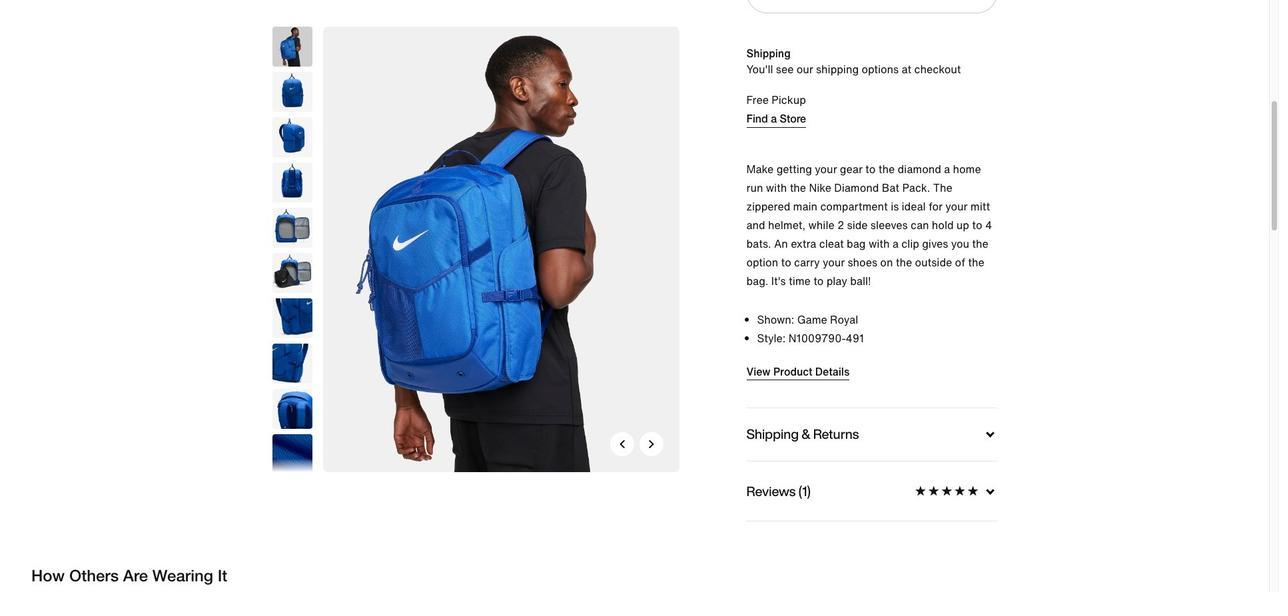 Task type: vqa. For each thing, say whether or not it's contained in the screenshot.
$180
no



Task type: locate. For each thing, give the bounding box(es) containing it.
menu bar
[[227, 0, 1043, 3]]

next carousel button image
[[648, 441, 656, 449]]

nike diamond select bat pack (31l) image
[[272, 27, 312, 67], [323, 27, 680, 472], [272, 72, 312, 112], [272, 117, 312, 157], [272, 163, 312, 203], [272, 208, 312, 248], [272, 253, 312, 293], [272, 299, 312, 339], [272, 344, 312, 384], [272, 389, 312, 429], [272, 435, 312, 475]]



Task type: describe. For each thing, give the bounding box(es) containing it.
previous carousel button image
[[618, 441, 626, 449]]



